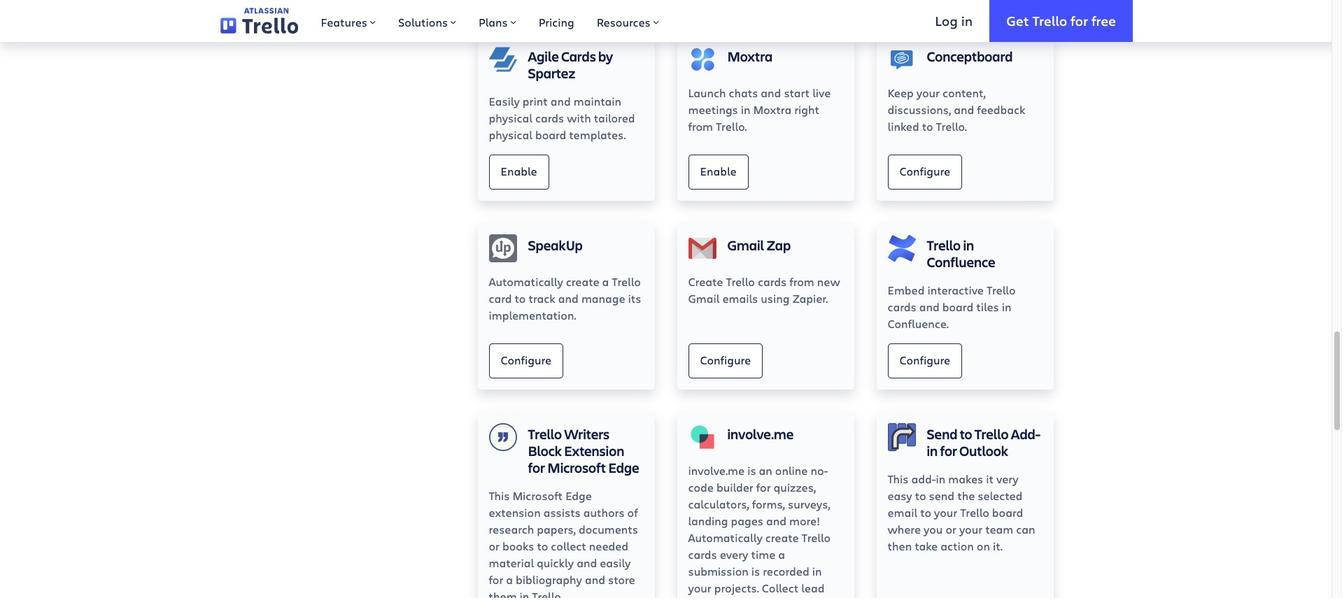Task type: describe. For each thing, give the bounding box(es) containing it.
your inside involve.me is an online no- code builder for quizzes, calculators, forms, surveys, landing pages and more! automatically create trello cards every time a submission is recorded in your projects. collect lead data in tr
[[688, 581, 711, 595]]

to inside send to trello add- in for outlook
[[960, 425, 972, 444]]

authors
[[583, 505, 625, 520]]

for inside 'this microsoft edge extension assists authors of research papers, documents or books to collect needed material quickly and easily for a bibliography and store them in trello.'
[[489, 572, 503, 587]]

for left free
[[1071, 12, 1088, 29]]

trello inside embed interactive trello cards and board tiles in confluence.
[[987, 283, 1016, 297]]

implementation.
[[489, 308, 576, 323]]

this for send to trello add- in for outlook
[[888, 472, 909, 486]]

outlook
[[959, 441, 1008, 460]]

quizzes,
[[774, 480, 816, 495]]

trello inside the automatically create a trello card to track and manage its implementation.
[[612, 274, 641, 289]]

0 vertical spatial is
[[747, 463, 756, 478]]

more!
[[789, 514, 820, 528]]

research
[[489, 522, 534, 537]]

log in
[[935, 12, 973, 29]]

team
[[985, 522, 1013, 537]]

extension
[[564, 441, 624, 460]]

resources button
[[586, 0, 670, 42]]

send
[[927, 425, 958, 444]]

the
[[957, 488, 975, 503]]

extension
[[489, 505, 541, 520]]

configure for trello in confluence
[[900, 353, 950, 367]]

new
[[817, 274, 840, 289]]

for inside trello writers block extension for microsoft edge
[[528, 458, 545, 477]]

involve.me is an online no- code builder for quizzes, calculators, forms, surveys, landing pages and more! automatically create trello cards every time a submission is recorded in your projects. collect lead data in tr
[[688, 463, 835, 598]]

agile
[[528, 47, 559, 66]]

get
[[1006, 12, 1029, 29]]

in inside 'this microsoft edge extension assists authors of research papers, documents or books to collect needed material quickly and easily for a bibliography and store them in trello.'
[[520, 589, 529, 598]]

solutions button
[[387, 0, 468, 42]]

in inside this add-in makes it very easy to send the selected email to your trello board where you or your team can then take action on it.
[[936, 472, 946, 486]]

trello inside this add-in makes it very easy to send the selected email to your trello board where you or your team can then take action on it.
[[960, 505, 989, 520]]

submission
[[688, 564, 749, 579]]

and inside launch chats and start live meetings in moxtra right from trello.
[[761, 85, 781, 100]]

trello inside send to trello add- in for outlook
[[975, 425, 1009, 444]]

plans button
[[468, 0, 527, 42]]

launch chats and start live meetings in moxtra right from trello.
[[688, 85, 831, 134]]

projects.
[[714, 581, 759, 595]]

quickly
[[537, 556, 574, 570]]

online
[[775, 463, 808, 478]]

tailored
[[594, 110, 635, 125]]

material
[[489, 556, 534, 570]]

writers
[[564, 425, 609, 444]]

live
[[813, 85, 831, 100]]

enable link for moxtra
[[688, 155, 748, 190]]

speakup
[[528, 236, 583, 255]]

trello inside involve.me is an online no- code builder for quizzes, calculators, forms, surveys, landing pages and more! automatically create trello cards every time a submission is recorded in your projects. collect lead data in tr
[[802, 530, 831, 545]]

pages
[[731, 514, 763, 528]]

and down easily
[[585, 572, 605, 587]]

gmail zap
[[727, 236, 791, 255]]

free
[[1092, 12, 1116, 29]]

trello inside create trello cards from new gmail emails using zapier.
[[726, 274, 755, 289]]

create inside the automatically create a trello card to track and manage its implementation.
[[566, 274, 599, 289]]

cards inside involve.me is an online no- code builder for quizzes, calculators, forms, surveys, landing pages and more! automatically create trello cards every time a submission is recorded in your projects. collect lead data in tr
[[688, 547, 717, 562]]

with
[[567, 110, 591, 125]]

bibliography
[[516, 572, 582, 587]]

a inside 'this microsoft edge extension assists authors of research papers, documents or books to collect needed material quickly and easily for a bibliography and store them in trello.'
[[506, 572, 513, 587]]

features button
[[310, 0, 387, 42]]

plans
[[479, 15, 508, 29]]

content,
[[943, 85, 986, 100]]

trello. inside keep your content, discussions, and feedback linked to trello.
[[936, 119, 967, 134]]

edge inside trello writers block extension for microsoft edge
[[608, 458, 639, 477]]

involve.me for involve.me is an online no- code builder for quizzes, calculators, forms, surveys, landing pages and more! automatically create trello cards every time a submission is recorded in your projects. collect lead data in tr
[[688, 463, 745, 478]]

recorded
[[763, 564, 809, 579]]

keep
[[888, 85, 914, 100]]

get trello for free
[[1006, 12, 1116, 29]]

selected
[[978, 488, 1023, 503]]

add-
[[911, 472, 936, 486]]

confluence
[[927, 253, 996, 271]]

trello. inside 'this microsoft edge extension assists authors of research papers, documents or books to collect needed material quickly and easily for a bibliography and store them in trello.'
[[532, 589, 563, 598]]

gmail inside create trello cards from new gmail emails using zapier.
[[688, 291, 720, 306]]

a inside the automatically create a trello card to track and manage its implementation.
[[602, 274, 609, 289]]

meetings
[[688, 102, 738, 117]]

landing
[[688, 514, 728, 528]]

enable for agile cards by spartez
[[501, 164, 537, 179]]

data
[[688, 598, 713, 598]]

board inside easily print and maintain physical cards with tailored physical board templates.
[[535, 127, 566, 142]]

log
[[935, 12, 958, 29]]

it
[[986, 472, 994, 486]]

using
[[761, 291, 790, 306]]

this for trello writers block extension for microsoft edge
[[489, 488, 510, 503]]

every
[[720, 547, 748, 562]]

1 vertical spatial is
[[751, 564, 760, 579]]

linked
[[888, 119, 919, 134]]

books
[[502, 539, 534, 553]]

and down the collect
[[577, 556, 597, 570]]

configure for gmail zap
[[700, 353, 751, 367]]

add-
[[1011, 425, 1041, 444]]

cards inside embed interactive trello cards and board tiles in confluence.
[[888, 299, 917, 314]]

in up the lead
[[812, 564, 822, 579]]

to down add-
[[915, 488, 926, 503]]

send
[[929, 488, 955, 503]]

on
[[977, 539, 990, 553]]

and inside the automatically create a trello card to track and manage its implementation.
[[558, 291, 579, 306]]

take
[[915, 539, 938, 553]]

start
[[784, 85, 810, 100]]

and inside easily print and maintain physical cards with tailored physical board templates.
[[551, 94, 571, 108]]

resources
[[597, 15, 651, 29]]

trello inside trello writers block extension for microsoft edge
[[528, 425, 562, 444]]

spartez
[[528, 64, 576, 82]]

in inside launch chats and start live meetings in moxtra right from trello.
[[741, 102, 751, 117]]

and inside embed interactive trello cards and board tiles in confluence.
[[919, 299, 940, 314]]

trello right get
[[1033, 12, 1067, 29]]

this add-in makes it very easy to send the selected email to your trello board where you or your team can then take action on it.
[[888, 472, 1035, 553]]

automatically inside involve.me is an online no- code builder for quizzes, calculators, forms, surveys, landing pages and more! automatically create trello cards every time a submission is recorded in your projects. collect lead data in tr
[[688, 530, 763, 545]]

from inside create trello cards from new gmail emails using zapier.
[[789, 274, 814, 289]]

create inside involve.me is an online no- code builder for quizzes, calculators, forms, surveys, landing pages and more! automatically create trello cards every time a submission is recorded in your projects. collect lead data in tr
[[765, 530, 799, 545]]

tiles
[[976, 299, 999, 314]]

trello inside trello in confluence
[[927, 236, 961, 255]]

2 physical from the top
[[489, 127, 532, 142]]

configure for conceptboard
[[900, 164, 950, 179]]

action
[[941, 539, 974, 553]]

easily
[[600, 556, 631, 570]]

your inside keep your content, discussions, and feedback linked to trello.
[[917, 85, 940, 100]]

atlassian trello image
[[220, 8, 298, 34]]

moxtra inside launch chats and start live meetings in moxtra right from trello.
[[753, 102, 792, 117]]

lead
[[801, 581, 825, 595]]

in inside trello in confluence
[[963, 236, 974, 255]]



Task type: vqa. For each thing, say whether or not it's contained in the screenshot.


Task type: locate. For each thing, give the bounding box(es) containing it.
for inside send to trello add- in for outlook
[[940, 441, 957, 460]]

1 vertical spatial from
[[789, 274, 814, 289]]

or right you
[[946, 522, 957, 537]]

from inside launch chats and start live meetings in moxtra right from trello.
[[688, 119, 713, 134]]

1 vertical spatial physical
[[489, 127, 532, 142]]

code
[[688, 480, 714, 495]]

in down chats on the right
[[741, 102, 751, 117]]

1 vertical spatial a
[[778, 547, 785, 562]]

0 vertical spatial create
[[566, 274, 599, 289]]

right
[[794, 102, 820, 117]]

create up manage
[[566, 274, 599, 289]]

edge inside 'this microsoft edge extension assists authors of research papers, documents or books to collect needed material quickly and easily for a bibliography and store them in trello.'
[[566, 488, 592, 503]]

forms,
[[752, 497, 785, 511]]

1 horizontal spatial board
[[942, 299, 974, 314]]

to down discussions,
[[922, 119, 933, 134]]

moxtra down start
[[753, 102, 792, 117]]

1 vertical spatial involve.me
[[688, 463, 745, 478]]

or inside 'this microsoft edge extension assists authors of research papers, documents or books to collect needed material quickly and easily for a bibliography and store them in trello.'
[[489, 539, 500, 553]]

trello. down bibliography
[[532, 589, 563, 598]]

interactive
[[928, 283, 984, 297]]

cards up submission
[[688, 547, 717, 562]]

1 horizontal spatial enable
[[700, 164, 737, 179]]

0 vertical spatial microsoft
[[547, 458, 606, 477]]

very
[[996, 472, 1019, 486]]

1 horizontal spatial from
[[789, 274, 814, 289]]

cards up using
[[758, 274, 787, 289]]

microsoft down writers
[[547, 458, 606, 477]]

1 horizontal spatial a
[[602, 274, 609, 289]]

0 vertical spatial moxtra
[[727, 47, 773, 66]]

involve.me up the an
[[727, 425, 794, 444]]

confluence.
[[888, 316, 949, 331]]

to up quickly
[[537, 539, 548, 553]]

then
[[888, 539, 912, 553]]

zap
[[766, 236, 791, 255]]

pricing link
[[527, 0, 586, 42]]

trello. down content,
[[936, 119, 967, 134]]

0 vertical spatial from
[[688, 119, 713, 134]]

in inside embed interactive trello cards and board tiles in confluence.
[[1002, 299, 1012, 314]]

enable link for agile cards by spartez
[[489, 155, 549, 190]]

0 vertical spatial automatically
[[489, 274, 563, 289]]

cards inside easily print and maintain physical cards with tailored physical board templates.
[[535, 110, 564, 125]]

gmail down create
[[688, 291, 720, 306]]

0 horizontal spatial enable link
[[489, 155, 549, 190]]

trello. down meetings
[[716, 119, 747, 134]]

in up 'interactive'
[[963, 236, 974, 255]]

configure down linked
[[900, 164, 950, 179]]

your
[[917, 85, 940, 100], [934, 505, 958, 520], [959, 522, 983, 537], [688, 581, 711, 595]]

zapier.
[[792, 291, 828, 306]]

trello
[[1033, 12, 1067, 29], [927, 236, 961, 255], [612, 274, 641, 289], [726, 274, 755, 289], [987, 283, 1016, 297], [528, 425, 562, 444], [975, 425, 1009, 444], [960, 505, 989, 520], [802, 530, 831, 545]]

where
[[888, 522, 921, 537]]

this microsoft edge extension assists authors of research papers, documents or books to collect needed material quickly and easily for a bibliography and store them in trello.
[[489, 488, 638, 598]]

0 vertical spatial a
[[602, 274, 609, 289]]

board down selected
[[992, 505, 1023, 520]]

0 horizontal spatial this
[[489, 488, 510, 503]]

trello down the
[[960, 505, 989, 520]]

enable down easily print and maintain physical cards with tailored physical board templates.
[[501, 164, 537, 179]]

involve.me inside involve.me is an online no- code builder for quizzes, calculators, forms, surveys, landing pages and more! automatically create trello cards every time a submission is recorded in your projects. collect lead data in tr
[[688, 463, 745, 478]]

and left start
[[761, 85, 781, 100]]

0 horizontal spatial edge
[[566, 488, 592, 503]]

board inside embed interactive trello cards and board tiles in confluence.
[[942, 299, 974, 314]]

microsoft inside 'this microsoft edge extension assists authors of research papers, documents or books to collect needed material quickly and easily for a bibliography and store them in trello.'
[[513, 488, 563, 503]]

embed interactive trello cards and board tiles in confluence.
[[888, 283, 1016, 331]]

for up extension
[[528, 458, 545, 477]]

trello down the more! at the right bottom of the page
[[802, 530, 831, 545]]

your up discussions,
[[917, 85, 940, 100]]

and inside involve.me is an online no- code builder for quizzes, calculators, forms, surveys, landing pages and more! automatically create trello cards every time a submission is recorded in your projects. collect lead data in tr
[[766, 514, 787, 528]]

trello.
[[716, 119, 747, 134], [936, 119, 967, 134], [532, 589, 563, 598]]

2 enable from the left
[[700, 164, 737, 179]]

collect
[[551, 539, 586, 553]]

discussions,
[[888, 102, 951, 117]]

from down meetings
[[688, 119, 713, 134]]

1 horizontal spatial gmail
[[727, 236, 764, 255]]

1 horizontal spatial this
[[888, 472, 909, 486]]

trello left writers
[[528, 425, 562, 444]]

1 physical from the top
[[489, 110, 532, 125]]

this inside 'this microsoft edge extension assists authors of research papers, documents or books to collect needed material quickly and easily for a bibliography and store them in trello.'
[[489, 488, 510, 503]]

of
[[627, 505, 638, 520]]

2 enable link from the left
[[688, 155, 748, 190]]

2 horizontal spatial a
[[778, 547, 785, 562]]

cards down "embed" at the top right of the page
[[888, 299, 917, 314]]

2 horizontal spatial board
[[992, 505, 1023, 520]]

is left the an
[[747, 463, 756, 478]]

this
[[888, 472, 909, 486], [489, 488, 510, 503]]

track
[[529, 291, 556, 306]]

in down projects.
[[716, 598, 726, 598]]

0 horizontal spatial trello.
[[532, 589, 563, 598]]

1 horizontal spatial trello.
[[716, 119, 747, 134]]

email
[[888, 505, 918, 520]]

edge up "of"
[[608, 458, 639, 477]]

automatically create a trello card to track and manage its implementation.
[[489, 274, 641, 323]]

by
[[598, 47, 613, 66]]

1 vertical spatial gmail
[[688, 291, 720, 306]]

a up the recorded
[[778, 547, 785, 562]]

trello writers block extension for microsoft edge
[[528, 425, 639, 477]]

configure link down confluence. at the right bottom
[[888, 344, 962, 378]]

configure link down emails
[[688, 344, 763, 378]]

papers,
[[537, 522, 576, 537]]

0 horizontal spatial or
[[489, 539, 500, 553]]

and up confluence. at the right bottom
[[919, 299, 940, 314]]

to inside keep your content, discussions, and feedback linked to trello.
[[922, 119, 933, 134]]

and down forms,
[[766, 514, 787, 528]]

0 horizontal spatial create
[[566, 274, 599, 289]]

block
[[528, 441, 562, 460]]

or inside this add-in makes it very easy to send the selected email to your trello board where you or your team can then take action on it.
[[946, 522, 957, 537]]

1 vertical spatial this
[[489, 488, 510, 503]]

1 vertical spatial create
[[765, 530, 799, 545]]

board down print
[[535, 127, 566, 142]]

store
[[608, 572, 635, 587]]

automatically inside the automatically create a trello card to track and manage its implementation.
[[489, 274, 563, 289]]

1 vertical spatial microsoft
[[513, 488, 563, 503]]

this inside this add-in makes it very easy to send the selected email to your trello board where you or your team can then take action on it.
[[888, 472, 909, 486]]

2 vertical spatial a
[[506, 572, 513, 587]]

microsoft up extension
[[513, 488, 563, 503]]

1 horizontal spatial automatically
[[688, 530, 763, 545]]

calculators,
[[688, 497, 749, 511]]

1 enable from the left
[[501, 164, 537, 179]]

automatically up the every
[[688, 530, 763, 545]]

in right "log" at the top
[[961, 12, 973, 29]]

feedback
[[977, 102, 1026, 117]]

is
[[747, 463, 756, 478], [751, 564, 760, 579]]

0 horizontal spatial a
[[506, 572, 513, 587]]

gmail left zap
[[727, 236, 764, 255]]

and down content,
[[954, 102, 974, 117]]

configure link down linked
[[888, 155, 962, 190]]

this up easy
[[888, 472, 909, 486]]

enable down meetings
[[700, 164, 737, 179]]

create
[[566, 274, 599, 289], [765, 530, 799, 545]]

to inside 'this microsoft edge extension assists authors of research papers, documents or books to collect needed material quickly and easily for a bibliography and store them in trello.'
[[537, 539, 548, 553]]

easy
[[888, 488, 912, 503]]

collect
[[762, 581, 799, 595]]

trello left the add-
[[975, 425, 1009, 444]]

2 vertical spatial board
[[992, 505, 1023, 520]]

physical
[[489, 110, 532, 125], [489, 127, 532, 142]]

surveys,
[[788, 497, 830, 511]]

configure link for speakup
[[489, 344, 563, 378]]

easily print and maintain physical cards with tailored physical board templates.
[[489, 94, 635, 142]]

automatically up the track at the left
[[489, 274, 563, 289]]

cards
[[561, 47, 596, 66]]

to
[[922, 119, 933, 134], [515, 291, 526, 306], [960, 425, 972, 444], [915, 488, 926, 503], [920, 505, 931, 520], [537, 539, 548, 553]]

in right 'tiles'
[[1002, 299, 1012, 314]]

enable
[[501, 164, 537, 179], [700, 164, 737, 179]]

1 horizontal spatial enable link
[[688, 155, 748, 190]]

to right send at the right bottom of the page
[[960, 425, 972, 444]]

keep your content, discussions, and feedback linked to trello.
[[888, 85, 1026, 134]]

its
[[628, 291, 641, 306]]

documents
[[579, 522, 638, 537]]

this up extension
[[489, 488, 510, 503]]

your down send
[[934, 505, 958, 520]]

log in link
[[918, 0, 990, 42]]

0 vertical spatial this
[[888, 472, 909, 486]]

from up zapier.
[[789, 274, 814, 289]]

enable link down easily print and maintain physical cards with tailored physical board templates.
[[489, 155, 549, 190]]

and inside keep your content, discussions, and feedback linked to trello.
[[954, 102, 974, 117]]

can
[[1016, 522, 1035, 537]]

launch
[[688, 85, 726, 100]]

configure down implementation.
[[501, 353, 552, 367]]

send to trello add- in for outlook
[[927, 425, 1041, 460]]

and right the track at the left
[[558, 291, 579, 306]]

pricing
[[539, 15, 574, 29]]

print
[[523, 94, 548, 108]]

time
[[751, 547, 776, 562]]

for
[[1071, 12, 1088, 29], [940, 441, 957, 460], [528, 458, 545, 477], [756, 480, 771, 495], [489, 572, 503, 587]]

emails
[[722, 291, 758, 306]]

templates.
[[569, 127, 626, 142]]

a up manage
[[602, 274, 609, 289]]

trello up 'tiles'
[[987, 283, 1016, 297]]

1 enable link from the left
[[489, 155, 549, 190]]

1 vertical spatial or
[[489, 539, 500, 553]]

cards down print
[[535, 110, 564, 125]]

create up time
[[765, 530, 799, 545]]

trello up its
[[612, 274, 641, 289]]

trello up 'interactive'
[[927, 236, 961, 255]]

to inside the automatically create a trello card to track and manage its implementation.
[[515, 291, 526, 306]]

in up add-
[[927, 441, 938, 460]]

1 vertical spatial automatically
[[688, 530, 763, 545]]

in right them
[[520, 589, 529, 598]]

0 vertical spatial involve.me
[[727, 425, 794, 444]]

trello up emails
[[726, 274, 755, 289]]

trello. inside launch chats and start live meetings in moxtra right from trello.
[[716, 119, 747, 134]]

for down the an
[[756, 480, 771, 495]]

0 horizontal spatial from
[[688, 119, 713, 134]]

card
[[489, 291, 512, 306]]

board inside this add-in makes it very easy to send the selected email to your trello board where you or your team can then take action on it.
[[992, 505, 1023, 520]]

1 vertical spatial board
[[942, 299, 974, 314]]

is down time
[[751, 564, 760, 579]]

maintain
[[574, 94, 621, 108]]

microsoft
[[547, 458, 606, 477], [513, 488, 563, 503]]

1 horizontal spatial or
[[946, 522, 957, 537]]

0 horizontal spatial enable
[[501, 164, 537, 179]]

configure link for conceptboard
[[888, 155, 962, 190]]

0 horizontal spatial gmail
[[688, 291, 720, 306]]

1 vertical spatial edge
[[566, 488, 592, 503]]

2 horizontal spatial trello.
[[936, 119, 967, 134]]

involve.me for involve.me
[[727, 425, 794, 444]]

your up on
[[959, 522, 983, 537]]

configure
[[900, 164, 950, 179], [501, 353, 552, 367], [700, 353, 751, 367], [900, 353, 950, 367]]

involve.me
[[727, 425, 794, 444], [688, 463, 745, 478]]

moxtra up chats on the right
[[727, 47, 773, 66]]

or up material at the left of the page
[[489, 539, 500, 553]]

an
[[759, 463, 772, 478]]

enable for moxtra
[[700, 164, 737, 179]]

1 horizontal spatial create
[[765, 530, 799, 545]]

configure for speakup
[[501, 353, 552, 367]]

cards inside create trello cards from new gmail emails using zapier.
[[758, 274, 787, 289]]

configure down emails
[[700, 353, 751, 367]]

conceptboard
[[927, 47, 1013, 66]]

enable link down meetings
[[688, 155, 748, 190]]

builder
[[717, 480, 753, 495]]

create
[[688, 274, 723, 289]]

for up them
[[489, 572, 503, 587]]

board down 'interactive'
[[942, 299, 974, 314]]

a
[[602, 274, 609, 289], [778, 547, 785, 562], [506, 572, 513, 587]]

features
[[321, 15, 367, 29]]

in up send
[[936, 472, 946, 486]]

a inside involve.me is an online no- code builder for quizzes, calculators, forms, surveys, landing pages and more! automatically create trello cards every time a submission is recorded in your projects. collect lead data in tr
[[778, 547, 785, 562]]

for up makes
[[940, 441, 957, 460]]

trello in confluence
[[927, 236, 996, 271]]

configure link down implementation.
[[489, 344, 563, 378]]

get trello for free link
[[990, 0, 1133, 42]]

1 vertical spatial moxtra
[[753, 102, 792, 117]]

involve.me up code
[[688, 463, 745, 478]]

microsoft inside trello writers block extension for microsoft edge
[[547, 458, 606, 477]]

edge up assists
[[566, 488, 592, 503]]

to up you
[[920, 505, 931, 520]]

and up with at the top
[[551, 94, 571, 108]]

embed
[[888, 283, 925, 297]]

needed
[[589, 539, 628, 553]]

a up them
[[506, 572, 513, 587]]

and
[[761, 85, 781, 100], [551, 94, 571, 108], [954, 102, 974, 117], [558, 291, 579, 306], [919, 299, 940, 314], [766, 514, 787, 528], [577, 556, 597, 570], [585, 572, 605, 587]]

configure link for gmail zap
[[688, 344, 763, 378]]

to right card
[[515, 291, 526, 306]]

1 horizontal spatial edge
[[608, 458, 639, 477]]

for inside involve.me is an online no- code builder for quizzes, calculators, forms, surveys, landing pages and more! automatically create trello cards every time a submission is recorded in your projects. collect lead data in tr
[[756, 480, 771, 495]]

in inside send to trello add- in for outlook
[[927, 441, 938, 460]]

0 vertical spatial edge
[[608, 458, 639, 477]]

configure down confluence. at the right bottom
[[900, 353, 950, 367]]

0 vertical spatial board
[[535, 127, 566, 142]]

enable link
[[489, 155, 549, 190], [688, 155, 748, 190]]

0 vertical spatial or
[[946, 522, 957, 537]]

configure link
[[888, 155, 962, 190], [489, 344, 563, 378], [688, 344, 763, 378], [888, 344, 962, 378]]

gmail
[[727, 236, 764, 255], [688, 291, 720, 306]]

0 vertical spatial gmail
[[727, 236, 764, 255]]

0 vertical spatial physical
[[489, 110, 532, 125]]

0 horizontal spatial automatically
[[489, 274, 563, 289]]

configure link for trello in confluence
[[888, 344, 962, 378]]

0 horizontal spatial board
[[535, 127, 566, 142]]

your up data
[[688, 581, 711, 595]]

edge
[[608, 458, 639, 477], [566, 488, 592, 503]]



